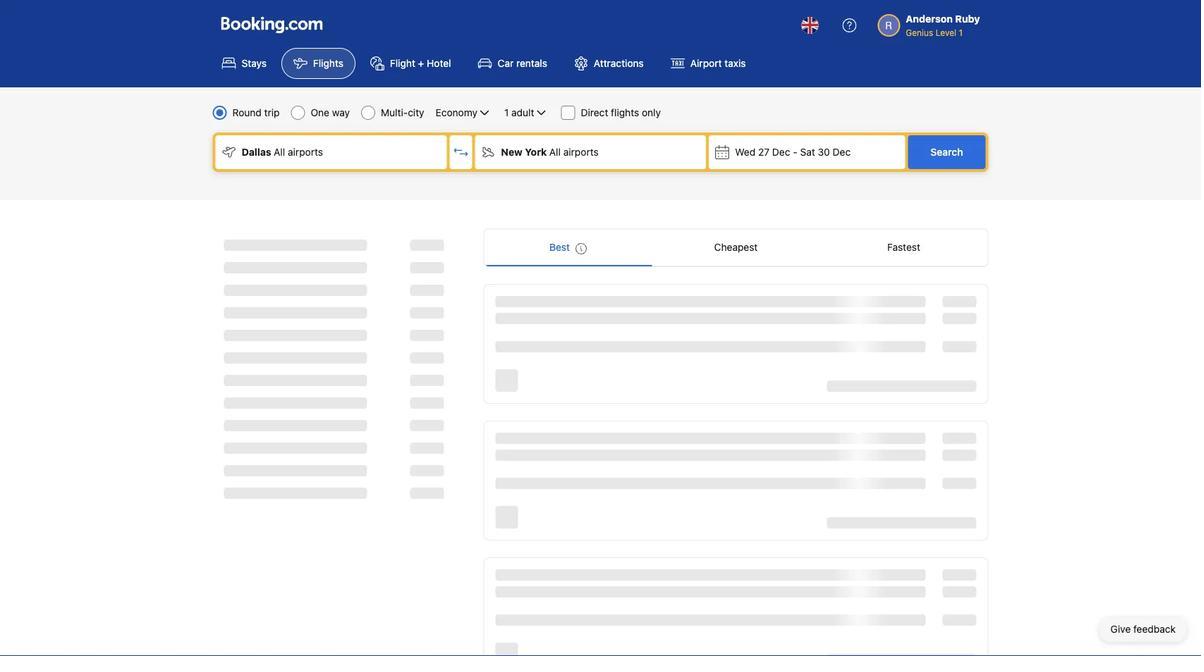 Task type: vqa. For each thing, say whether or not it's contained in the screenshot.
Search
yes



Task type: locate. For each thing, give the bounding box(es) containing it.
trip
[[264, 107, 280, 119]]

fastest
[[887, 242, 920, 253]]

1 inside popup button
[[504, 107, 509, 119]]

airport taxis link
[[659, 48, 758, 79]]

1 left adult
[[504, 107, 509, 119]]

level
[[936, 28, 957, 37]]

airports
[[288, 146, 323, 158], [563, 146, 599, 158]]

dec
[[772, 146, 790, 158], [833, 146, 851, 158]]

1 horizontal spatial all
[[549, 146, 561, 158]]

cheapest button
[[652, 229, 820, 266]]

direct flights only
[[581, 107, 661, 119]]

airports down direct in the top of the page
[[563, 146, 599, 158]]

all right dallas on the top
[[274, 146, 285, 158]]

airports down one
[[288, 146, 323, 158]]

1 adult button
[[503, 104, 550, 121]]

york
[[525, 146, 547, 158]]

0 vertical spatial 1
[[959, 28, 963, 37]]

1 horizontal spatial airports
[[563, 146, 599, 158]]

round trip
[[232, 107, 280, 119]]

adult
[[511, 107, 534, 119]]

2 dec from the left
[[833, 146, 851, 158]]

taxis
[[725, 57, 746, 69]]

2 airports from the left
[[563, 146, 599, 158]]

dallas all airports
[[242, 146, 323, 158]]

1 airports from the left
[[288, 146, 323, 158]]

0 horizontal spatial 1
[[504, 107, 509, 119]]

only
[[642, 107, 661, 119]]

0 horizontal spatial dec
[[772, 146, 790, 158]]

1 horizontal spatial 1
[[959, 28, 963, 37]]

1 inside anderson ruby genius level 1
[[959, 28, 963, 37]]

anderson ruby genius level 1
[[906, 13, 980, 37]]

1 horizontal spatial dec
[[833, 146, 851, 158]]

feedback
[[1134, 624, 1176, 636]]

multi-
[[381, 107, 408, 119]]

booking.com logo image
[[221, 17, 323, 34], [221, 17, 323, 34]]

1 adult
[[504, 107, 534, 119]]

give
[[1111, 624, 1131, 636]]

dallas
[[242, 146, 271, 158]]

flight + hotel link
[[358, 48, 463, 79]]

0 horizontal spatial all
[[274, 146, 285, 158]]

0 horizontal spatial airports
[[288, 146, 323, 158]]

round
[[232, 107, 262, 119]]

wed 27 dec - sat 30 dec button
[[709, 135, 905, 169]]

tab list
[[484, 229, 988, 267]]

new
[[501, 146, 523, 158]]

multi-city
[[381, 107, 424, 119]]

flight
[[390, 57, 415, 69]]

way
[[332, 107, 350, 119]]

1 right level
[[959, 28, 963, 37]]

dec right 30
[[833, 146, 851, 158]]

all
[[274, 146, 285, 158], [549, 146, 561, 158]]

1 vertical spatial 1
[[504, 107, 509, 119]]

city
[[408, 107, 424, 119]]

car rentals link
[[466, 48, 559, 79]]

fastest button
[[820, 229, 988, 266]]

hotel
[[427, 57, 451, 69]]

dec left '-'
[[772, 146, 790, 158]]

1
[[959, 28, 963, 37], [504, 107, 509, 119]]

30
[[818, 146, 830, 158]]

all right york
[[549, 146, 561, 158]]

rentals
[[516, 57, 547, 69]]

anderson
[[906, 13, 953, 25]]

wed
[[735, 146, 756, 158]]

best
[[550, 242, 570, 253]]

sat
[[800, 146, 815, 158]]

best image
[[576, 243, 587, 255]]



Task type: describe. For each thing, give the bounding box(es) containing it.
flight + hotel
[[390, 57, 451, 69]]

one
[[311, 107, 329, 119]]

1 dec from the left
[[772, 146, 790, 158]]

one way
[[311, 107, 350, 119]]

+
[[418, 57, 424, 69]]

1 all from the left
[[274, 146, 285, 158]]

ruby
[[955, 13, 980, 25]]

flights
[[611, 107, 639, 119]]

new york all airports
[[501, 146, 599, 158]]

27
[[758, 146, 770, 158]]

airport taxis
[[690, 57, 746, 69]]

give feedback
[[1111, 624, 1176, 636]]

2 all from the left
[[549, 146, 561, 158]]

wed 27 dec - sat 30 dec
[[735, 146, 851, 158]]

direct
[[581, 107, 608, 119]]

attractions link
[[562, 48, 656, 79]]

airport
[[690, 57, 722, 69]]

flights
[[313, 57, 343, 69]]

-
[[793, 146, 798, 158]]

give feedback button
[[1100, 617, 1187, 643]]

search button
[[908, 135, 986, 169]]

tab list containing best
[[484, 229, 988, 267]]

best button
[[484, 229, 652, 266]]

economy
[[436, 107, 478, 119]]

genius
[[906, 28, 934, 37]]

car
[[498, 57, 514, 69]]

stays link
[[210, 48, 279, 79]]

attractions
[[594, 57, 644, 69]]

car rentals
[[498, 57, 547, 69]]

search
[[931, 146, 963, 158]]

cheapest
[[714, 242, 758, 253]]

flights link
[[281, 48, 355, 79]]

stays
[[242, 57, 267, 69]]

best image
[[576, 243, 587, 255]]



